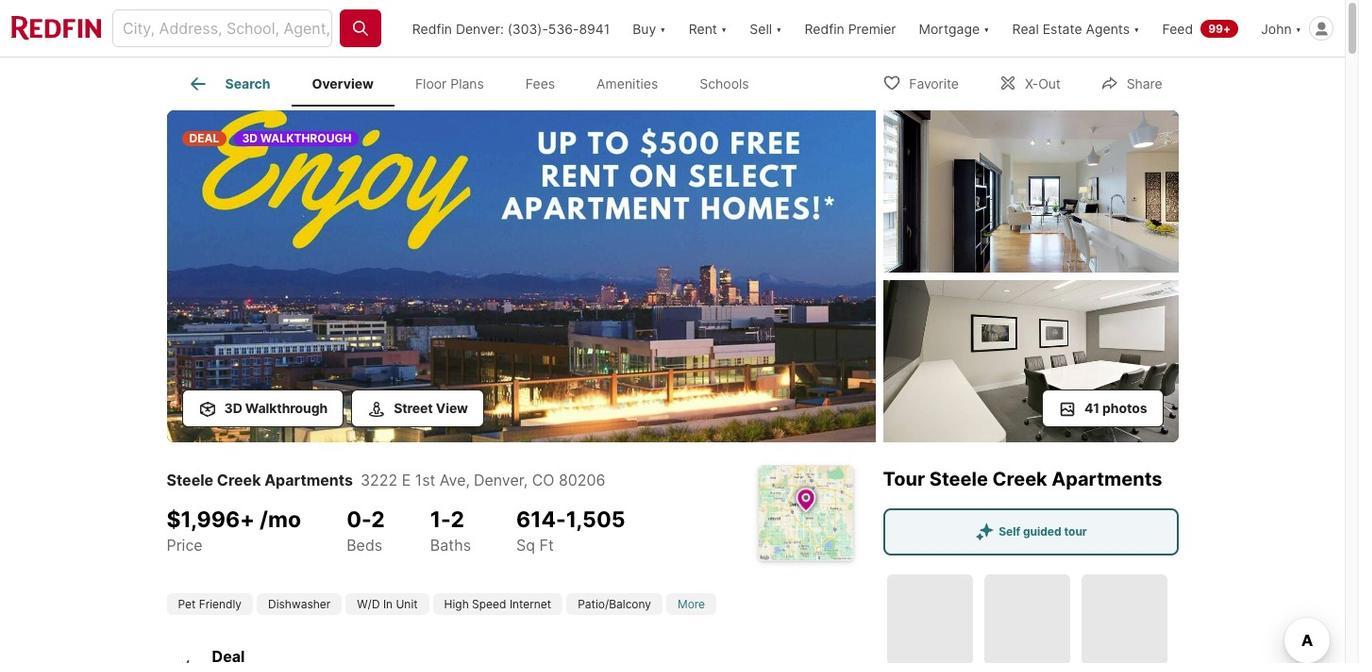 Task type: vqa. For each thing, say whether or not it's contained in the screenshot.
ratings
no



Task type: locate. For each thing, give the bounding box(es) containing it.
▾ for mortgage ▾
[[984, 20, 990, 36]]

redfin premier
[[805, 20, 896, 36]]

▾ right 'buy'
[[660, 20, 666, 36]]

2 up beds
[[371, 507, 385, 534]]

2 2 from the left
[[451, 507, 464, 534]]

redfin for redfin premier
[[805, 20, 844, 36]]

speed
[[472, 597, 506, 611]]

street view button
[[351, 389, 484, 427]]

steele creek apartments 3222 e 1st ave , denver , co 80206
[[167, 471, 606, 489]]

creek up $1,996+
[[217, 471, 261, 489]]

search
[[225, 76, 270, 92]]

1 ▾ from the left
[[660, 20, 666, 36]]

0-
[[347, 507, 371, 534]]

▾ for sell ▾
[[776, 20, 782, 36]]

2 , from the left
[[524, 471, 528, 489]]

▾ right mortgage
[[984, 20, 990, 36]]

614-
[[516, 507, 566, 534]]

denver
[[474, 471, 524, 489]]

2 up baths
[[451, 507, 464, 534]]

▾ for buy ▾
[[660, 20, 666, 36]]

high
[[444, 597, 469, 611]]

agents
[[1086, 20, 1130, 36]]

apartments up /mo
[[264, 471, 353, 489]]

tab list
[[167, 58, 785, 107]]

, left denver
[[466, 471, 470, 489]]

3d right deal
[[242, 131, 258, 145]]

▾ for rent ▾
[[721, 20, 727, 36]]

premier
[[848, 20, 896, 36]]

1,505
[[566, 507, 625, 534]]

▾ right sell
[[776, 20, 782, 36]]

3d inside button
[[224, 400, 242, 416]]

beds
[[347, 536, 382, 555]]

price
[[167, 536, 203, 555]]

41 photos
[[1084, 400, 1147, 416]]

estate
[[1043, 20, 1082, 36]]

schools tab
[[679, 61, 770, 107]]

1-2 baths
[[430, 507, 471, 555]]

3d walkthrough
[[242, 131, 352, 145]]

sell
[[750, 20, 772, 36]]

steele right the "tour"
[[929, 468, 988, 490]]

sq
[[516, 536, 535, 555]]

share
[[1127, 75, 1162, 91]]

redfin left denver:
[[412, 20, 452, 36]]

street view
[[394, 400, 468, 416]]

buy ▾ button
[[633, 0, 666, 57]]

overview tab
[[291, 61, 394, 107]]

tour steele creek apartments
[[883, 468, 1162, 490]]

submit search image
[[351, 19, 370, 38]]

614-1,505 sq ft
[[516, 507, 625, 555]]

2 inside '1-2 baths'
[[451, 507, 464, 534]]

0 horizontal spatial ,
[[466, 471, 470, 489]]

internet
[[510, 597, 551, 611]]

redfin inside button
[[805, 20, 844, 36]]

denver:
[[456, 20, 504, 36]]

City, Address, School, Agent, ZIP search field
[[112, 9, 332, 47]]

6 ▾ from the left
[[1295, 20, 1302, 36]]

2
[[371, 507, 385, 534], [451, 507, 464, 534]]

1 vertical spatial 3d
[[224, 400, 242, 416]]

2 ▾ from the left
[[721, 20, 727, 36]]

▾ right rent
[[721, 20, 727, 36]]

2 inside 0-2 beds
[[371, 507, 385, 534]]

1st
[[415, 471, 435, 489]]

, left co
[[524, 471, 528, 489]]

0 vertical spatial 3d
[[242, 131, 258, 145]]

out
[[1038, 75, 1061, 91]]

real
[[1012, 20, 1039, 36]]

creek up self
[[992, 468, 1047, 490]]

0 horizontal spatial creek
[[217, 471, 261, 489]]

apartments up "tour" in the right bottom of the page
[[1052, 468, 1162, 490]]

▾ right john
[[1295, 20, 1302, 36]]

▾ right agents
[[1134, 20, 1140, 36]]

redfin left premier
[[805, 20, 844, 36]]

1 horizontal spatial 2
[[451, 507, 464, 534]]

image image
[[167, 110, 875, 442], [883, 110, 1178, 273], [883, 280, 1178, 442]]

tour
[[1064, 524, 1087, 538]]

mortgage ▾
[[919, 20, 990, 36]]

3d
[[242, 131, 258, 145], [224, 400, 242, 416]]

41 photos button
[[1042, 389, 1163, 427]]

3 ▾ from the left
[[776, 20, 782, 36]]

$1,996+
[[167, 507, 255, 534]]

2 redfin from the left
[[805, 20, 844, 36]]

apartments
[[1052, 468, 1162, 490], [264, 471, 353, 489]]

3d for 3d walkthrough
[[242, 131, 258, 145]]

co
[[532, 471, 555, 489]]

e
[[402, 471, 411, 489]]

high speed internet
[[444, 597, 551, 611]]

steele up $1,996+
[[167, 471, 213, 489]]

3222
[[360, 471, 398, 489]]

self guided tour
[[999, 524, 1087, 538]]

1 2 from the left
[[371, 507, 385, 534]]

floor plans tab
[[394, 61, 505, 107]]

3d left walkthrough in the left of the page
[[224, 400, 242, 416]]

$1,996+ /mo price
[[167, 507, 301, 555]]

steele
[[929, 468, 988, 490], [167, 471, 213, 489]]

,
[[466, 471, 470, 489], [524, 471, 528, 489]]

creek
[[992, 468, 1047, 490], [217, 471, 261, 489]]

sell ▾ button
[[738, 0, 793, 57]]

0-2 beds
[[347, 507, 385, 555]]

4 ▾ from the left
[[984, 20, 990, 36]]

1 horizontal spatial ,
[[524, 471, 528, 489]]

3d for 3d walkthrough
[[224, 400, 242, 416]]

redfin
[[412, 20, 452, 36], [805, 20, 844, 36]]

0 horizontal spatial redfin
[[412, 20, 452, 36]]

pet friendly
[[178, 597, 242, 611]]

1 horizontal spatial apartments
[[1052, 468, 1162, 490]]

tour
[[883, 468, 925, 490]]

1 redfin from the left
[[412, 20, 452, 36]]

0 horizontal spatial 2
[[371, 507, 385, 534]]

80206
[[559, 471, 606, 489]]

1 horizontal spatial redfin
[[805, 20, 844, 36]]

x-out button
[[982, 63, 1077, 101]]



Task type: describe. For each thing, give the bounding box(es) containing it.
/mo
[[260, 507, 301, 534]]

friendly
[[199, 597, 242, 611]]

rent ▾ button
[[689, 0, 727, 57]]

(303)-
[[508, 20, 548, 36]]

3d walkthrough
[[224, 400, 328, 416]]

buy ▾ button
[[621, 0, 677, 57]]

tab list containing search
[[167, 58, 785, 107]]

sell ▾ button
[[750, 0, 782, 57]]

in
[[383, 597, 393, 611]]

more
[[678, 597, 705, 611]]

rent ▾ button
[[677, 0, 738, 57]]

guided
[[1023, 524, 1062, 538]]

feed
[[1162, 20, 1193, 36]]

john ▾
[[1261, 20, 1302, 36]]

pet
[[178, 597, 196, 611]]

photos
[[1102, 400, 1147, 416]]

real estate agents ▾ button
[[1001, 0, 1151, 57]]

1 horizontal spatial steele
[[929, 468, 988, 490]]

ave
[[440, 471, 466, 489]]

self guided tour list box
[[883, 508, 1178, 555]]

favorite button
[[867, 63, 975, 101]]

rent ▾
[[689, 20, 727, 36]]

5 ▾ from the left
[[1134, 20, 1140, 36]]

search link
[[187, 73, 270, 95]]

mortgage ▾ button
[[908, 0, 1001, 57]]

dishwasher
[[268, 597, 331, 611]]

view
[[436, 400, 468, 416]]

john
[[1261, 20, 1292, 36]]

floor
[[415, 76, 447, 92]]

x-
[[1025, 75, 1038, 91]]

map entry image
[[758, 466, 853, 560]]

mortgage
[[919, 20, 980, 36]]

schools
[[700, 76, 749, 92]]

baths
[[430, 536, 471, 555]]

fees tab
[[505, 61, 576, 107]]

plans
[[450, 76, 484, 92]]

walkthrough
[[260, 131, 352, 145]]

1-
[[430, 507, 451, 534]]

▾ for john ▾
[[1295, 20, 1302, 36]]

w/d in unit
[[357, 597, 418, 611]]

2 for 1-
[[451, 507, 464, 534]]

x-out
[[1025, 75, 1061, 91]]

real estate agents ▾
[[1012, 20, 1140, 36]]

buy ▾
[[633, 20, 666, 36]]

redfin for redfin denver: (303)-536-8941
[[412, 20, 452, 36]]

99+
[[1208, 21, 1231, 35]]

unit
[[396, 597, 418, 611]]

buy
[[633, 20, 656, 36]]

1 horizontal spatial creek
[[992, 468, 1047, 490]]

street
[[394, 400, 433, 416]]

amenities tab
[[576, 61, 679, 107]]

0 horizontal spatial apartments
[[264, 471, 353, 489]]

w/d
[[357, 597, 380, 611]]

deal
[[189, 131, 219, 145]]

sell ▾
[[750, 20, 782, 36]]

0 horizontal spatial steele
[[167, 471, 213, 489]]

real estate agents ▾ link
[[1012, 0, 1140, 57]]

41
[[1084, 400, 1100, 416]]

rent
[[689, 20, 717, 36]]

2 for 0-
[[371, 507, 385, 534]]

favorite
[[909, 75, 959, 91]]

amenities
[[597, 76, 658, 92]]

self guided tour option
[[883, 508, 1178, 555]]

ft
[[539, 536, 554, 555]]

1 , from the left
[[466, 471, 470, 489]]

3d walkthrough button
[[182, 389, 344, 427]]

redfin premier button
[[793, 0, 908, 57]]

overview
[[312, 76, 374, 92]]

fees
[[526, 76, 555, 92]]

redfin denver: (303)-536-8941
[[412, 20, 610, 36]]

self
[[999, 524, 1020, 538]]

8941
[[579, 20, 610, 36]]

536-
[[548, 20, 579, 36]]

walkthrough
[[245, 400, 328, 416]]

floor plans
[[415, 76, 484, 92]]

patio/balcony
[[578, 597, 651, 611]]



